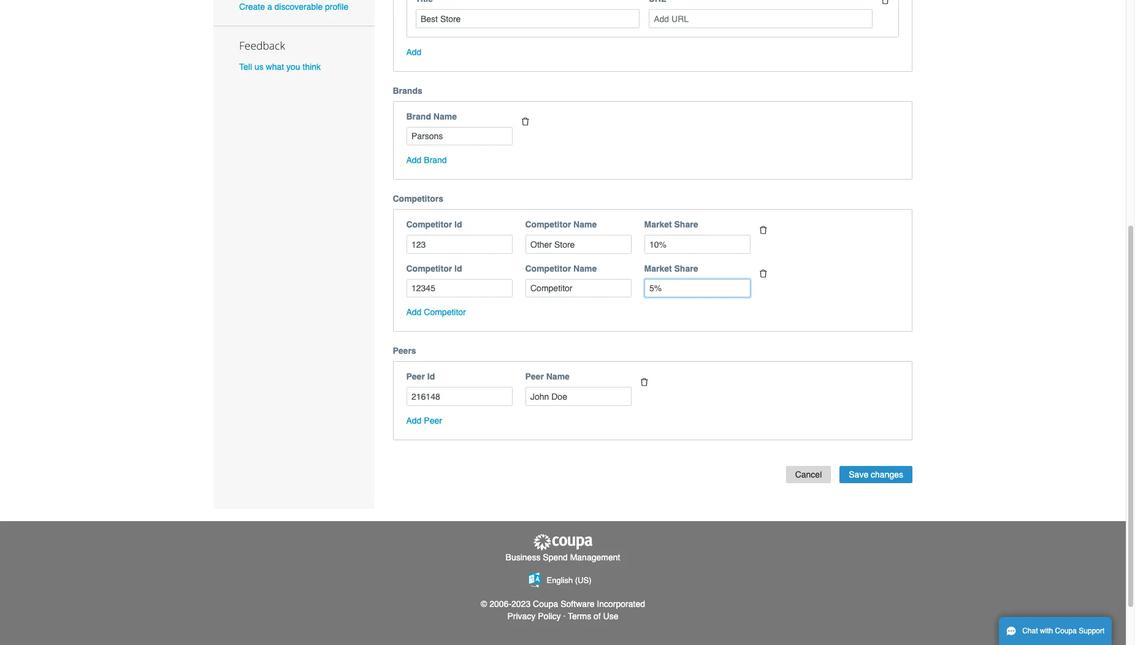 Task type: locate. For each thing, give the bounding box(es) containing it.
competitor for competitor id text field
[[406, 220, 452, 230]]

coupa supplier portal image
[[532, 534, 594, 551]]

brand
[[406, 112, 431, 121], [424, 155, 447, 165]]

tell us what you think button
[[239, 61, 321, 73]]

think
[[303, 62, 321, 72]]

Market Share text field
[[644, 235, 751, 254]]

terms
[[568, 612, 591, 622]]

brand inside button
[[424, 155, 447, 165]]

cancel link
[[786, 466, 831, 484]]

Competitor Id text field
[[406, 235, 513, 254]]

0 horizontal spatial coupa
[[533, 600, 558, 609]]

peer up peer name text field
[[525, 372, 544, 382]]

0 vertical spatial market share
[[644, 220, 698, 230]]

name up competitor name text field
[[574, 264, 597, 274]]

1 competitor name from the top
[[525, 220, 597, 230]]

URL text field
[[649, 9, 873, 28]]

brands
[[393, 86, 423, 96]]

competitor name
[[525, 220, 597, 230], [525, 264, 597, 274]]

name for brand name "text box"
[[434, 112, 457, 121]]

share for market share text field
[[675, 220, 698, 230]]

software
[[561, 600, 595, 609]]

market
[[644, 220, 672, 230], [644, 264, 672, 274]]

© 2006-2023 coupa software incorporated
[[481, 600, 645, 609]]

2006-
[[490, 600, 512, 609]]

add competitor
[[406, 308, 466, 317]]

id
[[455, 220, 462, 230], [455, 264, 462, 274], [427, 372, 435, 382]]

id for competitor id text field
[[455, 220, 462, 230]]

3 add from the top
[[406, 308, 422, 317]]

competitor for competitor name text field
[[525, 264, 571, 274]]

1 vertical spatial market
[[644, 264, 672, 274]]

id up competitor id text field
[[455, 220, 462, 230]]

competitor id down competitors
[[406, 220, 462, 230]]

spend
[[543, 553, 568, 562]]

Peer Id text field
[[406, 387, 513, 406]]

coupa
[[533, 600, 558, 609], [1056, 627, 1077, 636]]

add peer
[[406, 416, 442, 426]]

name for peer name text field
[[546, 372, 570, 382]]

us
[[255, 62, 264, 72]]

Competitor Name text field
[[525, 235, 632, 254]]

name
[[434, 112, 457, 121], [574, 220, 597, 230], [574, 264, 597, 274], [546, 372, 570, 382]]

1 share from the top
[[675, 220, 698, 230]]

add for add brand
[[406, 155, 422, 165]]

coupa up policy
[[533, 600, 558, 609]]

1 market share from the top
[[644, 220, 698, 230]]

market share
[[644, 220, 698, 230], [644, 264, 698, 274]]

1 vertical spatial competitor id
[[406, 264, 462, 274]]

©
[[481, 600, 487, 609]]

0 vertical spatial share
[[675, 220, 698, 230]]

1 competitor id from the top
[[406, 220, 462, 230]]

Peer Name text field
[[525, 387, 632, 406]]

competitor up competitor id text box
[[406, 264, 452, 274]]

1 horizontal spatial coupa
[[1056, 627, 1077, 636]]

competitor up competitor name text field
[[525, 264, 571, 274]]

1 vertical spatial coupa
[[1056, 627, 1077, 636]]

competitor down competitors
[[406, 220, 452, 230]]

competitor name up competitor name text box
[[525, 220, 597, 230]]

1 vertical spatial market share
[[644, 264, 698, 274]]

add up peers
[[406, 308, 422, 317]]

share up market share text field
[[675, 220, 698, 230]]

0 vertical spatial market
[[644, 220, 672, 230]]

competitor down competitor id text box
[[424, 308, 466, 317]]

0 vertical spatial brand
[[406, 112, 431, 121]]

market share up market share text field
[[644, 220, 698, 230]]

competitor for competitor id text box
[[406, 264, 452, 274]]

2023
[[512, 600, 531, 609]]

Title text field
[[416, 9, 640, 28]]

discoverable
[[275, 2, 323, 12]]

2 share from the top
[[675, 264, 698, 274]]

competitor id for competitor id text box
[[406, 264, 462, 274]]

peer for peer name
[[525, 372, 544, 382]]

create a discoverable profile link
[[239, 2, 349, 12]]

0 vertical spatial competitor name
[[525, 220, 597, 230]]

add button
[[406, 46, 422, 58]]

1 vertical spatial id
[[455, 264, 462, 274]]

2 competitor id from the top
[[406, 264, 462, 274]]

4 add from the top
[[406, 416, 422, 426]]

peer down "peer id" "text field"
[[424, 416, 442, 426]]

share
[[675, 220, 698, 230], [675, 264, 698, 274]]

competitor id
[[406, 220, 462, 230], [406, 264, 462, 274]]

Brand Name text field
[[406, 127, 513, 146]]

0 vertical spatial competitor id
[[406, 220, 462, 230]]

brand down brands
[[406, 112, 431, 121]]

id up "peer id" "text field"
[[427, 372, 435, 382]]

peer name
[[525, 372, 570, 382]]

name up competitor name text box
[[574, 220, 597, 230]]

competitor name for competitor name text field
[[525, 264, 597, 274]]

peer
[[406, 372, 425, 382], [525, 372, 544, 382], [424, 416, 442, 426]]

1 vertical spatial share
[[675, 264, 698, 274]]

peers
[[393, 346, 416, 356]]

brand down brand name "text box"
[[424, 155, 447, 165]]

1 vertical spatial brand
[[424, 155, 447, 165]]

name up peer name text field
[[546, 372, 570, 382]]

cancel
[[795, 470, 822, 480]]

create a discoverable profile
[[239, 2, 349, 12]]

management
[[570, 553, 620, 562]]

market up market share text field
[[644, 220, 672, 230]]

0 vertical spatial id
[[455, 220, 462, 230]]

name up brand name "text box"
[[434, 112, 457, 121]]

peer inside button
[[424, 416, 442, 426]]

share for market share text box
[[675, 264, 698, 274]]

competitor id for competitor id text field
[[406, 220, 462, 230]]

competitor id up competitor id text box
[[406, 264, 462, 274]]

add down peer id
[[406, 416, 422, 426]]

competitor inside button
[[424, 308, 466, 317]]

tell
[[239, 62, 252, 72]]

add inside button
[[406, 155, 422, 165]]

2 market from the top
[[644, 264, 672, 274]]

peer down peers
[[406, 372, 425, 382]]

2 add from the top
[[406, 155, 422, 165]]

add
[[406, 47, 422, 57], [406, 155, 422, 165], [406, 308, 422, 317], [406, 416, 422, 426]]

competitor name up competitor name text field
[[525, 264, 597, 274]]

competitor
[[406, 220, 452, 230], [525, 220, 571, 230], [406, 264, 452, 274], [525, 264, 571, 274], [424, 308, 466, 317]]

add up brands
[[406, 47, 422, 57]]

(us)
[[575, 576, 592, 585]]

Competitor Id text field
[[406, 279, 513, 298]]

competitor up competitor name text box
[[525, 220, 571, 230]]

id up competitor id text box
[[455, 264, 462, 274]]

market up market share text box
[[644, 264, 672, 274]]

1 vertical spatial competitor name
[[525, 264, 597, 274]]

2 vertical spatial id
[[427, 372, 435, 382]]

1 market from the top
[[644, 220, 672, 230]]

coupa right with at the right bottom
[[1056, 627, 1077, 636]]

privacy policy link
[[508, 612, 561, 622]]

add up competitors
[[406, 155, 422, 165]]

privacy policy
[[508, 612, 561, 622]]

english
[[547, 576, 573, 585]]

1 add from the top
[[406, 47, 422, 57]]

2 competitor name from the top
[[525, 264, 597, 274]]

2 market share from the top
[[644, 264, 698, 274]]

share up market share text box
[[675, 264, 698, 274]]

support
[[1079, 627, 1105, 636]]

market share up market share text box
[[644, 264, 698, 274]]

of
[[594, 612, 601, 622]]

chat with coupa support button
[[999, 617, 1112, 645]]

add for add
[[406, 47, 422, 57]]

add brand
[[406, 155, 447, 165]]



Task type: vqa. For each thing, say whether or not it's contained in the screenshot.
competitor name Text Box related to first market share 'text box' from the bottom of the page
yes



Task type: describe. For each thing, give the bounding box(es) containing it.
peer id
[[406, 372, 435, 382]]

coupa inside chat with coupa support button
[[1056, 627, 1077, 636]]

what
[[266, 62, 284, 72]]

id for competitor id text box
[[455, 264, 462, 274]]

add brand button
[[406, 154, 447, 166]]

use
[[603, 612, 619, 622]]

0 vertical spatial coupa
[[533, 600, 558, 609]]

business
[[506, 553, 541, 562]]

english (us)
[[547, 576, 592, 585]]

add for add competitor
[[406, 308, 422, 317]]

add for add peer
[[406, 416, 422, 426]]

name for competitor name text field
[[574, 264, 597, 274]]

business spend management
[[506, 553, 620, 562]]

Competitor Name text field
[[525, 279, 632, 298]]

market share for market share text box
[[644, 264, 698, 274]]

terms of use link
[[568, 612, 619, 622]]

id for "peer id" "text field"
[[427, 372, 435, 382]]

feedback
[[239, 38, 285, 53]]

privacy
[[508, 612, 536, 622]]

competitor for competitor name text box
[[525, 220, 571, 230]]

name for competitor name text box
[[574, 220, 597, 230]]

chat
[[1023, 627, 1038, 636]]

profile
[[325, 2, 349, 12]]

brand name
[[406, 112, 457, 121]]

save changes
[[849, 470, 904, 480]]

you
[[287, 62, 300, 72]]

terms of use
[[568, 612, 619, 622]]

policy
[[538, 612, 561, 622]]

incorporated
[[597, 600, 645, 609]]

tell us what you think
[[239, 62, 321, 72]]

peer for peer id
[[406, 372, 425, 382]]

Market Share text field
[[644, 279, 751, 298]]

save changes button
[[840, 466, 913, 484]]

save
[[849, 470, 869, 480]]

competitors
[[393, 194, 444, 204]]

add peer button
[[406, 415, 442, 427]]

a
[[267, 2, 272, 12]]

with
[[1040, 627, 1053, 636]]

competitor name for competitor name text box
[[525, 220, 597, 230]]

changes
[[871, 470, 904, 480]]

create
[[239, 2, 265, 12]]

market for market share text field
[[644, 220, 672, 230]]

chat with coupa support
[[1023, 627, 1105, 636]]

market share for market share text field
[[644, 220, 698, 230]]

add competitor button
[[406, 306, 466, 319]]

market for market share text box
[[644, 264, 672, 274]]



